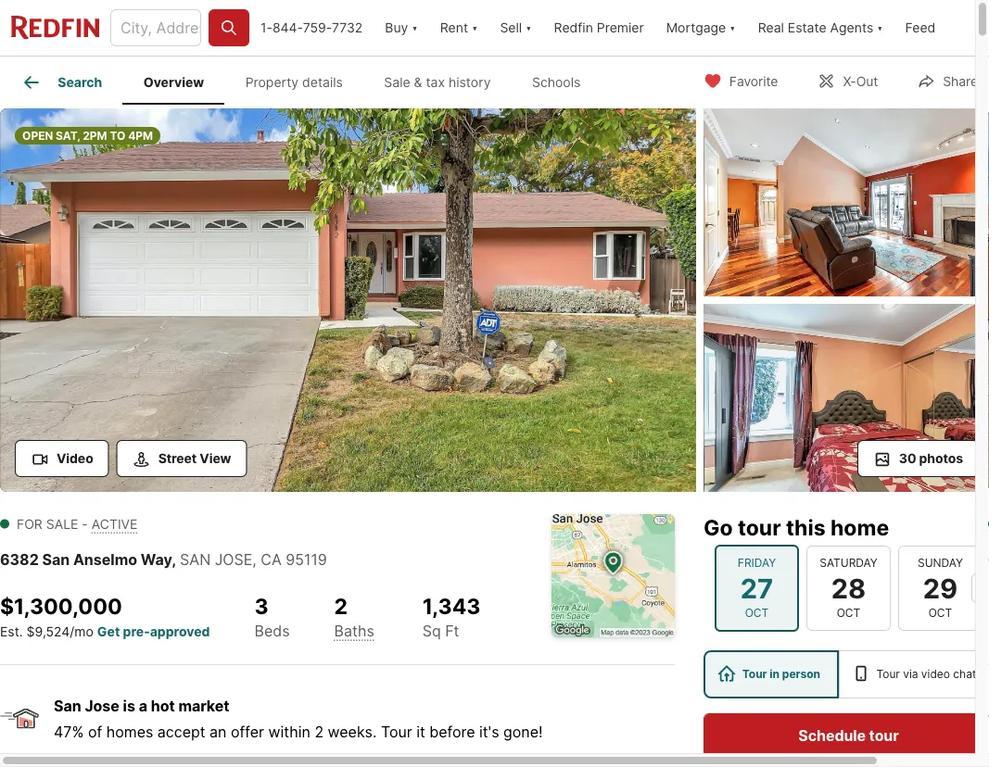 Task type: describe. For each thing, give the bounding box(es) containing it.
this
[[786, 515, 826, 541]]

sunday 29 oct
[[918, 556, 963, 620]]

30 photos button
[[857, 440, 979, 477]]

95119
[[286, 551, 327, 569]]

tour via video chat option
[[839, 651, 989, 699]]

accept
[[157, 723, 205, 741]]

for
[[17, 516, 42, 532]]

feed
[[905, 20, 936, 36]]

history
[[449, 74, 491, 90]]

out
[[856, 74, 878, 89]]

sell ▾
[[500, 20, 532, 36]]

ca
[[261, 551, 282, 569]]

open
[[22, 129, 53, 142]]

844-
[[273, 20, 303, 36]]

2 inside san jose is a hot market 47% of homes accept an offer within 2 weeks. tour it before it's gone!
[[315, 723, 324, 741]]

saturday
[[820, 556, 878, 570]]

5 ▾ from the left
[[877, 20, 883, 36]]

real
[[758, 20, 784, 36]]

mortgage ▾ button
[[666, 0, 736, 56]]

30
[[899, 451, 916, 466]]

active link
[[92, 516, 138, 532]]

▾ for mortgage ▾
[[730, 20, 736, 36]]

saturday 28 oct
[[820, 556, 878, 620]]

overview tab
[[123, 60, 225, 105]]

video button
[[15, 440, 109, 477]]

of
[[88, 723, 102, 741]]

gone!
[[503, 723, 543, 741]]

1-
[[261, 20, 273, 36]]

for sale - active
[[17, 516, 138, 532]]

schedule
[[799, 727, 866, 745]]

san inside san jose is a hot market 47% of homes accept an offer within 2 weeks. tour it before it's gone!
[[54, 697, 81, 715]]

street view button
[[116, 440, 247, 477]]

schools
[[532, 74, 581, 90]]

san
[[180, 551, 211, 569]]

sale
[[384, 74, 410, 90]]

1,343
[[423, 593, 481, 619]]

anselmo
[[73, 551, 137, 569]]

oct for 28
[[837, 607, 861, 620]]

tour for tour via video chat
[[877, 668, 900, 681]]

sell
[[500, 20, 522, 36]]

to
[[110, 129, 126, 142]]

4pm
[[128, 129, 153, 142]]

pre-
[[123, 624, 150, 639]]

47%
[[54, 723, 84, 741]]

redfin
[[554, 20, 593, 36]]

open sat, 2pm to 4pm link
[[0, 108, 696, 496]]

buy ▾
[[385, 20, 418, 36]]

x-out
[[843, 74, 878, 89]]

offer
[[231, 723, 264, 741]]

hot
[[151, 697, 175, 715]]

photos
[[919, 451, 963, 466]]

it's
[[479, 723, 499, 741]]

x-
[[843, 74, 856, 89]]

active
[[92, 516, 138, 532]]

property details
[[245, 74, 343, 90]]

real estate agents ▾ button
[[747, 0, 894, 56]]

details
[[302, 74, 343, 90]]

sale
[[46, 516, 78, 532]]

▾ for rent ▾
[[472, 20, 478, 36]]

mortgage
[[666, 20, 726, 36]]

get
[[97, 624, 120, 639]]

oct for 29
[[929, 607, 952, 620]]

6382
[[0, 551, 39, 569]]

street
[[158, 451, 197, 466]]

next image
[[972, 574, 989, 603]]

28
[[831, 572, 866, 605]]

redfin premier button
[[543, 0, 655, 56]]

▾ for sell ▾
[[526, 20, 532, 36]]

san jose is a hot market 47% of homes accept an offer within 2 weeks. tour it before it's gone!
[[54, 697, 543, 741]]

search link
[[21, 71, 102, 94]]

1-844-759-7732 link
[[261, 20, 363, 36]]

get pre-approved link
[[97, 624, 210, 639]]

&
[[414, 74, 422, 90]]

it
[[416, 723, 425, 741]]

submit search image
[[220, 19, 238, 37]]

x-out button
[[801, 62, 894, 100]]



Task type: vqa. For each thing, say whether or not it's contained in the screenshot.
San Jose is a hot market 47% of homes accept an offer within 2 weeks. Tour it before it's gone!
yes



Task type: locate. For each thing, give the bounding box(es) containing it.
$9,524
[[26, 624, 70, 639]]

759-
[[303, 20, 332, 36]]

tour inside san jose is a hot market 47% of homes accept an offer within 2 weeks. tour it before it's gone!
[[381, 723, 412, 741]]

before
[[430, 723, 475, 741]]

$1,300,000
[[0, 593, 122, 619]]

2 oct from the left
[[837, 607, 861, 620]]

street view
[[158, 451, 231, 466]]

2pm
[[83, 129, 107, 142]]

rent
[[440, 20, 468, 36]]

video
[[57, 451, 93, 466]]

mortgage ▾ button
[[655, 0, 747, 56]]

home
[[831, 515, 889, 541]]

tour left via
[[877, 668, 900, 681]]

tour
[[742, 668, 767, 681], [877, 668, 900, 681], [381, 723, 412, 741]]

1 ▾ from the left
[[412, 20, 418, 36]]

sell ▾ button
[[500, 0, 532, 56]]

rent ▾ button
[[440, 0, 478, 56]]

tour for schedule
[[869, 727, 899, 745]]

via
[[903, 668, 918, 681]]

0 vertical spatial san
[[42, 551, 70, 569]]

1 vertical spatial tour
[[869, 727, 899, 745]]

1-844-759-7732
[[261, 20, 363, 36]]

0 horizontal spatial tour
[[381, 723, 412, 741]]

oct down 27
[[745, 607, 769, 620]]

0 horizontal spatial oct
[[745, 607, 769, 620]]

sq
[[423, 622, 441, 640]]

buy
[[385, 20, 408, 36]]

oct for 27
[[745, 607, 769, 620]]

a
[[139, 697, 147, 715]]

City, Address, School, Agent, ZIP search field
[[110, 9, 201, 46]]

2 horizontal spatial oct
[[929, 607, 952, 620]]

agents
[[830, 20, 874, 36]]

3 ▾ from the left
[[526, 20, 532, 36]]

▾ for buy ▾
[[412, 20, 418, 36]]

6382 san anselmo way , san jose , ca 95119
[[0, 551, 327, 569]]

property details tab
[[225, 60, 364, 105]]

estate
[[788, 20, 827, 36]]

▾ right agents
[[877, 20, 883, 36]]

jose
[[215, 551, 252, 569]]

overview
[[143, 74, 204, 90]]

real estate agents ▾
[[758, 20, 883, 36]]

sale & tax history tab
[[364, 60, 511, 105]]

jose
[[85, 697, 120, 715]]

rent ▾
[[440, 20, 478, 36]]

market
[[178, 697, 229, 715]]

an
[[210, 723, 227, 741]]

▾ right the buy
[[412, 20, 418, 36]]

oct down 29
[[929, 607, 952, 620]]

premier
[[597, 20, 644, 36]]

tab list containing search
[[0, 57, 616, 105]]

2 up baths 'link'
[[334, 593, 348, 619]]

tab list
[[0, 57, 616, 105]]

tour inside schedule tour button
[[869, 727, 899, 745]]

weeks.
[[328, 723, 377, 741]]

san up 47%
[[54, 697, 81, 715]]

1 , from the left
[[172, 551, 176, 569]]

1 oct from the left
[[745, 607, 769, 620]]

go tour this home
[[704, 515, 889, 541]]

buy ▾ button
[[374, 0, 429, 56]]

29
[[923, 572, 958, 605]]

tour left in
[[742, 668, 767, 681]]

4 ▾ from the left
[[730, 20, 736, 36]]

▾ right sell
[[526, 20, 532, 36]]

-
[[82, 516, 88, 532]]

schools tab
[[511, 60, 601, 105]]

1 horizontal spatial tour
[[869, 727, 899, 745]]

go
[[704, 515, 733, 541]]

2 right within
[[315, 723, 324, 741]]

, left san
[[172, 551, 176, 569]]

est.
[[0, 624, 23, 639]]

1 vertical spatial 2
[[315, 723, 324, 741]]

in
[[770, 668, 780, 681]]

map entry image
[[552, 515, 675, 638]]

3 oct from the left
[[929, 607, 952, 620]]

chat
[[953, 668, 977, 681]]

/mo
[[70, 624, 94, 639]]

beds
[[254, 622, 290, 640]]

tour in person option
[[704, 651, 839, 699]]

6382 san anselmo way, san jose, ca 95119 image
[[0, 108, 696, 492], [704, 108, 989, 297], [704, 304, 989, 492]]

san
[[42, 551, 70, 569], [54, 697, 81, 715]]

1 horizontal spatial ,
[[252, 551, 257, 569]]

2 baths
[[334, 593, 374, 640]]

0 vertical spatial tour
[[738, 515, 781, 541]]

1 horizontal spatial 2
[[334, 593, 348, 619]]

oct
[[745, 607, 769, 620], [837, 607, 861, 620], [929, 607, 952, 620]]

0 vertical spatial 2
[[334, 593, 348, 619]]

search
[[58, 74, 102, 90]]

sell ▾ button
[[489, 0, 543, 56]]

tour in person
[[742, 668, 821, 681]]

oct inside saturday 28 oct
[[837, 607, 861, 620]]

homes
[[106, 723, 153, 741]]

buy ▾ button
[[385, 0, 418, 56]]

tour up friday
[[738, 515, 781, 541]]

1 horizontal spatial tour
[[742, 668, 767, 681]]

san down the sale
[[42, 551, 70, 569]]

2 horizontal spatial tour
[[877, 668, 900, 681]]

feed button
[[894, 0, 983, 56]]

30 photos
[[899, 451, 963, 466]]

2 , from the left
[[252, 551, 257, 569]]

baths
[[334, 622, 374, 640]]

2 ▾ from the left
[[472, 20, 478, 36]]

None button
[[715, 545, 799, 632], [807, 546, 891, 631], [898, 546, 983, 631], [715, 545, 799, 632], [807, 546, 891, 631], [898, 546, 983, 631]]

0 horizontal spatial tour
[[738, 515, 781, 541]]

tour for tour in person
[[742, 668, 767, 681]]

way
[[141, 551, 172, 569]]

$1,300,000 est. $9,524 /mo get pre-approved
[[0, 593, 210, 639]]

video
[[921, 668, 950, 681]]

oct down 28
[[837, 607, 861, 620]]

schedule tour
[[799, 727, 899, 745]]

favorite
[[729, 74, 778, 89]]

approved
[[150, 624, 210, 639]]

schedule tour button
[[704, 714, 989, 758]]

baths link
[[334, 622, 374, 640]]

sunday
[[918, 556, 963, 570]]

list box
[[704, 651, 989, 699]]

tax
[[426, 74, 445, 90]]

0 horizontal spatial 2
[[315, 723, 324, 741]]

tour via video chat
[[877, 668, 977, 681]]

oct inside sunday 29 oct
[[929, 607, 952, 620]]

▾ right rent
[[472, 20, 478, 36]]

2 inside '2 baths'
[[334, 593, 348, 619]]

tour right the schedule
[[869, 727, 899, 745]]

share
[[943, 74, 978, 89]]

view
[[200, 451, 231, 466]]

tour
[[738, 515, 781, 541], [869, 727, 899, 745]]

tour left the it
[[381, 723, 412, 741]]

0 horizontal spatial ,
[[172, 551, 176, 569]]

▾ right mortgage
[[730, 20, 736, 36]]

1,343 sq ft
[[423, 593, 481, 640]]

tour for go
[[738, 515, 781, 541]]

1 vertical spatial san
[[54, 697, 81, 715]]

sat,
[[56, 129, 80, 142]]

, left ca
[[252, 551, 257, 569]]

within
[[268, 723, 310, 741]]

friday 27 oct
[[738, 556, 776, 620]]

2
[[334, 593, 348, 619], [315, 723, 324, 741]]

27
[[741, 572, 773, 605]]

1 horizontal spatial oct
[[837, 607, 861, 620]]

oct inside the friday 27 oct
[[745, 607, 769, 620]]

ft
[[445, 622, 459, 640]]

rent ▾ button
[[429, 0, 489, 56]]

list box containing tour in person
[[704, 651, 989, 699]]



